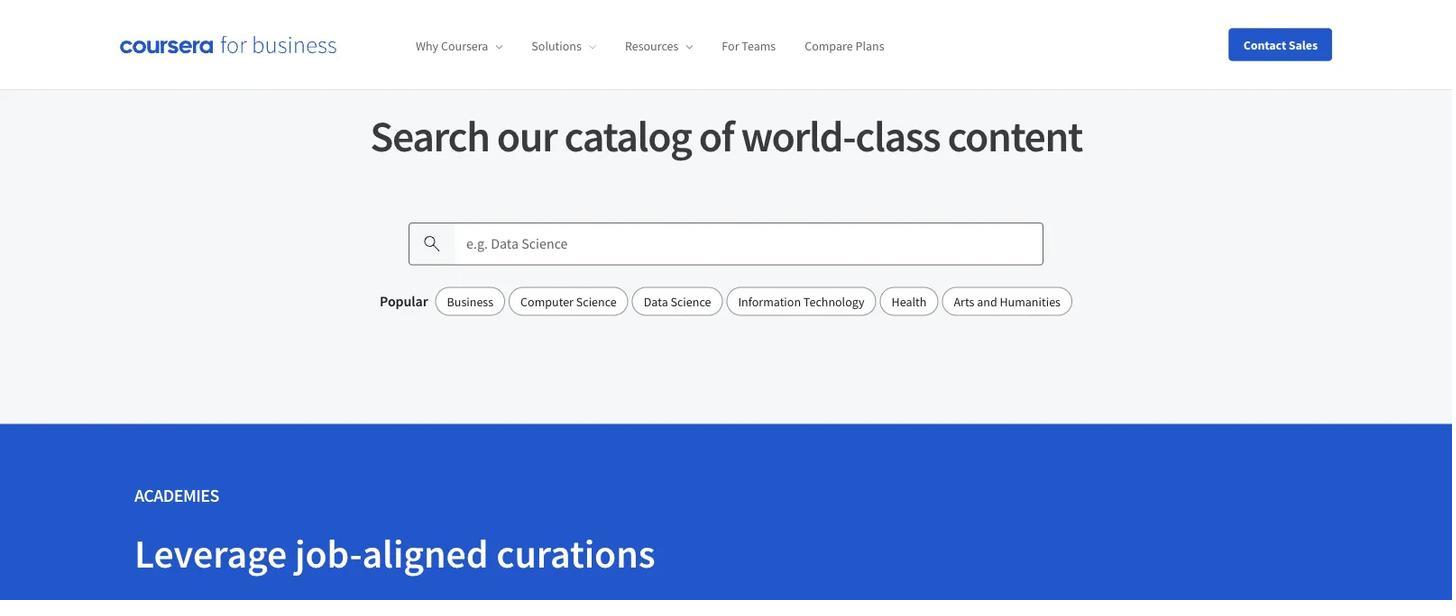 Task type: locate. For each thing, give the bounding box(es) containing it.
science right data
[[671, 293, 711, 310]]

Business button
[[435, 287, 505, 316]]

for teams
[[722, 38, 776, 54]]

compare plans link
[[805, 38, 885, 54]]

science inside computer science button
[[576, 293, 617, 310]]

plans
[[856, 38, 885, 54]]

Health button
[[880, 287, 939, 316]]

resources link
[[625, 38, 693, 54]]

1 horizontal spatial science
[[671, 293, 711, 310]]

solutions link
[[532, 38, 596, 54]]

compare plans
[[805, 38, 885, 54]]

data
[[644, 293, 668, 310]]

leverage
[[134, 529, 287, 579]]

science for computer science
[[576, 293, 617, 310]]

world-
[[741, 109, 855, 163]]

for
[[722, 38, 739, 54]]

resources
[[625, 38, 679, 54]]

science right the computer on the left of the page
[[576, 293, 617, 310]]

science inside data science button
[[671, 293, 711, 310]]

0 horizontal spatial science
[[576, 293, 617, 310]]

Information Technology button
[[727, 287, 876, 316]]

science
[[576, 293, 617, 310], [671, 293, 711, 310]]

Data Science button
[[632, 287, 723, 316]]

teams
[[742, 38, 776, 54]]

content
[[948, 109, 1082, 163]]

information technology
[[738, 293, 865, 310]]

computer
[[521, 293, 574, 310]]

Arts and Humanities button
[[942, 287, 1073, 316]]

science for data science
[[671, 293, 711, 310]]

why coursera
[[416, 38, 488, 54]]

business
[[447, 293, 494, 310]]

arts
[[954, 293, 975, 310]]

why
[[416, 38, 439, 54]]

2 science from the left
[[671, 293, 711, 310]]

solutions
[[532, 38, 582, 54]]

search
[[370, 109, 490, 163]]

humanities
[[1000, 293, 1061, 310]]

1 science from the left
[[576, 293, 617, 310]]

Computer Science button
[[509, 287, 629, 316]]



Task type: vqa. For each thing, say whether or not it's contained in the screenshot.
Work
no



Task type: describe. For each thing, give the bounding box(es) containing it.
of
[[699, 109, 734, 163]]

and
[[977, 293, 997, 310]]

curations
[[496, 529, 655, 579]]

health
[[892, 293, 927, 310]]

data science
[[644, 293, 711, 310]]

contact
[[1244, 37, 1287, 53]]

Search query text field
[[456, 222, 1044, 265]]

academies
[[134, 484, 219, 507]]

coursera
[[441, 38, 488, 54]]

technology
[[804, 293, 865, 310]]

leverage job-aligned curations
[[134, 529, 655, 579]]

aligned
[[362, 529, 489, 579]]

class
[[855, 109, 940, 163]]

contact sales
[[1244, 37, 1318, 53]]

popular option group
[[435, 287, 1073, 316]]

catalog
[[564, 109, 692, 163]]

arts and humanities
[[954, 293, 1061, 310]]

popular
[[380, 293, 428, 311]]

search our catalog of world-class content
[[370, 109, 1082, 163]]

compare
[[805, 38, 853, 54]]

job-
[[295, 529, 362, 579]]

our
[[497, 109, 557, 163]]

for teams link
[[722, 38, 776, 54]]

coursera for business image
[[120, 35, 336, 54]]

computer science
[[521, 293, 617, 310]]

information
[[738, 293, 801, 310]]

why coursera link
[[416, 38, 503, 54]]

sales
[[1289, 37, 1318, 53]]

contact sales button
[[1229, 28, 1332, 61]]



